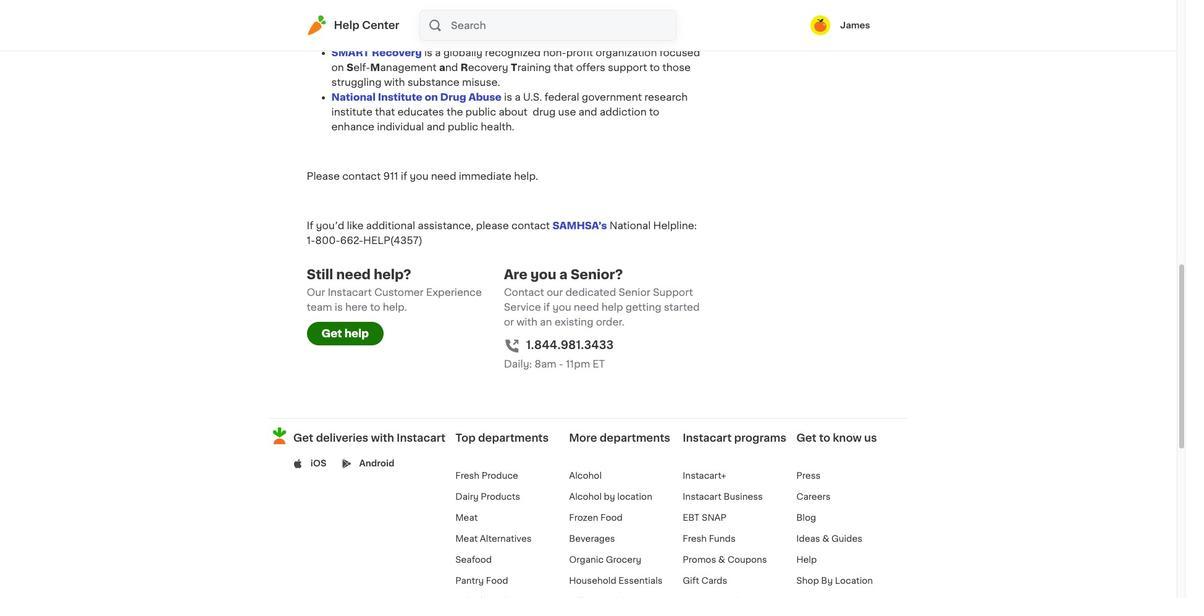 Task type: vqa. For each thing, say whether or not it's contained in the screenshot.


Task type: describe. For each thing, give the bounding box(es) containing it.
blog
[[797, 514, 817, 522]]

get help button
[[307, 322, 384, 346]]

a inside are you a senior? contact our dedicated senior support service if you need help getting started or with an existing order.
[[560, 268, 568, 281]]

to inside still need help? our instacart customer experience team is here to help.
[[370, 302, 381, 312]]

if
[[307, 221, 314, 231]]

to inside raining that offers support to those struggling with substance misuse.
[[650, 63, 660, 72]]

struggling
[[332, 77, 382, 87]]

james link
[[811, 15, 871, 35]]

instacart+ link
[[683, 472, 727, 480]]

ideas & guides
[[797, 535, 863, 543]]

beverages
[[570, 535, 615, 543]]

national institute on drug abuse
[[332, 92, 502, 102]]

dairy
[[456, 493, 479, 501]]

0 vertical spatial public
[[466, 107, 496, 117]]

instacart+
[[683, 472, 727, 480]]

help inside are you a senior? contact our dedicated senior support service if you need help getting started or with an existing order.
[[602, 302, 624, 312]]

to inside offers insights on alcohol addiction and recovery, as well as access to treatment resources.
[[370, 23, 380, 33]]

ecovery
[[468, 63, 509, 72]]

order.
[[596, 317, 625, 327]]

frozen food
[[570, 514, 623, 522]]

help inside get help button
[[345, 329, 369, 339]]

Search search field
[[450, 11, 676, 40]]

departments for top departments
[[478, 434, 549, 443]]

help for help center
[[334, 20, 360, 30]]

is inside still need help? our instacart customer experience team is here to help.
[[335, 302, 343, 312]]

dairy products
[[456, 493, 521, 501]]

instacart business
[[683, 493, 763, 501]]

immediate
[[459, 171, 512, 181]]

a inside is a globally recognized non-profit organization focused on
[[435, 48, 441, 58]]

meat alternatives
[[456, 535, 532, 543]]

government
[[582, 92, 642, 102]]

1.844.981.3433 link
[[527, 337, 614, 354]]

2 vertical spatial with
[[371, 434, 394, 443]]

need inside are you a senior? contact our dedicated senior support service if you need help getting started or with an existing order.
[[574, 302, 599, 312]]

or
[[504, 317, 514, 327]]

funds
[[709, 535, 736, 543]]

alcohol by location
[[570, 493, 653, 501]]

cards
[[702, 577, 728, 586]]

with inside are you a senior? contact our dedicated senior support service if you need help getting started or with an existing order.
[[517, 317, 538, 327]]

meat for meat link
[[456, 514, 478, 522]]

get for get help
[[322, 329, 342, 339]]

1 horizontal spatial need
[[431, 171, 457, 181]]

guides
[[832, 535, 863, 543]]

help?
[[374, 268, 412, 281]]

& for ideas
[[823, 535, 830, 543]]

u.s.
[[523, 92, 542, 102]]

alcohol by location link
[[570, 493, 653, 501]]

top departments
[[456, 434, 549, 443]]

national helpline: 1-800-662-help(4357)
[[307, 221, 700, 246]]

produce
[[482, 472, 519, 480]]

1-
[[307, 236, 315, 246]]

ios link
[[311, 458, 327, 470]]

instacart inside still need help? our instacart customer experience team is here to help.
[[328, 288, 372, 298]]

non-
[[543, 48, 567, 58]]

get for get to know us
[[797, 434, 817, 443]]

that inside raining that offers support to those struggling with substance misuse.
[[554, 63, 574, 72]]

promos
[[683, 556, 717, 564]]

those
[[663, 63, 691, 72]]

instacart business link
[[683, 493, 763, 501]]

offers insights on alcohol addiction and recovery, as well as access to treatment resources.
[[332, 8, 695, 33]]

know
[[833, 434, 862, 443]]

and inside offers insights on alcohol addiction and recovery, as well as access to treatment resources.
[[577, 8, 596, 18]]

focused
[[660, 48, 701, 58]]

fresh for fresh produce
[[456, 472, 480, 480]]

alcohol for alcohol link
[[570, 472, 602, 480]]

pantry
[[456, 577, 484, 586]]

help. inside still need help? our instacart customer experience team is here to help.
[[383, 302, 407, 312]]

enhance
[[332, 122, 375, 132]]

raining that offers support to those struggling with substance misuse.
[[332, 63, 691, 87]]

business
[[724, 493, 763, 501]]

android link
[[359, 458, 395, 470]]

careers link
[[797, 493, 831, 501]]

blog link
[[797, 514, 817, 522]]

1 vertical spatial public
[[448, 122, 479, 132]]

anagement
[[380, 63, 437, 72]]

still
[[307, 268, 333, 281]]

health.
[[481, 122, 515, 132]]

s
[[347, 63, 354, 72]]

promos & coupons link
[[683, 556, 768, 564]]

resources.
[[434, 23, 486, 33]]

assistance,
[[418, 221, 474, 231]]

institute
[[332, 107, 373, 117]]

educates
[[398, 107, 444, 117]]

press
[[797, 472, 821, 480]]

support
[[608, 63, 648, 72]]

a up substance
[[439, 63, 446, 72]]

1.844.981.3433
[[527, 340, 614, 351]]

instacart image
[[307, 15, 327, 35]]

our
[[547, 288, 563, 298]]

offers inside raining that offers support to those struggling with substance misuse.
[[576, 63, 606, 72]]

well
[[661, 8, 681, 18]]

is for smart recovery
[[425, 48, 433, 58]]

offers inside offers insights on alcohol addiction and recovery, as well as access to treatment resources.
[[401, 8, 430, 18]]

departments for more departments
[[600, 434, 671, 443]]

gift cards link
[[683, 577, 728, 586]]

fresh produce
[[456, 472, 519, 480]]

get for get deliveries with instacart
[[293, 434, 314, 443]]

center
[[362, 20, 400, 30]]

team
[[307, 302, 332, 312]]

federal
[[545, 92, 580, 102]]

please
[[476, 221, 509, 231]]

2 as from the left
[[683, 8, 695, 18]]

ebt
[[683, 514, 700, 522]]

institute
[[378, 92, 423, 102]]

fresh produce link
[[456, 472, 519, 480]]

top
[[456, 434, 476, 443]]

contact
[[504, 288, 545, 298]]

additional
[[366, 221, 415, 231]]

use
[[559, 107, 576, 117]]

help link
[[797, 556, 817, 564]]

user avatar image
[[811, 15, 831, 35]]

research
[[645, 92, 688, 102]]



Task type: locate. For each thing, give the bounding box(es) containing it.
1 vertical spatial food
[[486, 577, 509, 586]]

instacart down instacart+
[[683, 493, 722, 501]]

press link
[[797, 472, 821, 480]]

1 horizontal spatial get
[[322, 329, 342, 339]]

t
[[511, 63, 518, 72]]

2 vertical spatial on
[[425, 92, 438, 102]]

2 departments from the left
[[600, 434, 671, 443]]

grocery
[[606, 556, 642, 564]]

need down dedicated
[[574, 302, 599, 312]]

with up institute
[[384, 77, 405, 87]]

nd
[[446, 63, 458, 72]]

0 vertical spatial and
[[577, 8, 596, 18]]

2 meat from the top
[[456, 535, 478, 543]]

help up order.
[[602, 302, 624, 312]]

you
[[410, 171, 429, 181], [531, 268, 557, 281], [553, 302, 572, 312]]

0 vertical spatial meat
[[456, 514, 478, 522]]

departments up produce
[[478, 434, 549, 443]]

help
[[334, 20, 360, 30], [797, 556, 817, 564]]

and down educates
[[427, 122, 445, 132]]

with down service
[[517, 317, 538, 327]]

on up resources.
[[474, 8, 487, 18]]

samhsa's
[[553, 221, 607, 231]]

1 horizontal spatial departments
[[600, 434, 671, 443]]

meat down dairy
[[456, 514, 478, 522]]

household
[[570, 577, 617, 586]]

1 horizontal spatial on
[[425, 92, 438, 102]]

get inside get help button
[[322, 329, 342, 339]]

1 horizontal spatial help
[[797, 556, 817, 564]]

food for frozen food
[[601, 514, 623, 522]]

help for the help link
[[797, 556, 817, 564]]

on
[[474, 8, 487, 18], [332, 63, 344, 72], [425, 92, 438, 102]]

help. right immediate
[[514, 171, 539, 181]]

0 horizontal spatial national
[[332, 92, 376, 102]]

instacart shopper app logo image
[[269, 426, 290, 446]]

essentials
[[619, 577, 663, 586]]

addiction inside offers insights on alcohol addiction and recovery, as well as access to treatment resources.
[[528, 8, 575, 18]]

gift
[[683, 577, 700, 586]]

profit
[[567, 48, 594, 58]]

on left s
[[332, 63, 344, 72]]

instacart up instacart+
[[683, 434, 732, 443]]

ios app store logo image
[[293, 459, 303, 468]]

0 horizontal spatial &
[[719, 556, 726, 564]]

alcohol up alcohol by location
[[570, 472, 602, 480]]

public down the
[[448, 122, 479, 132]]

1 vertical spatial on
[[332, 63, 344, 72]]

misuse.
[[462, 77, 501, 87]]

662-
[[340, 236, 364, 246]]

more departments
[[570, 434, 671, 443]]

instacart
[[328, 288, 372, 298], [397, 434, 446, 443], [683, 434, 732, 443], [683, 493, 722, 501]]

that down non-
[[554, 63, 574, 72]]

0 horizontal spatial on
[[332, 63, 344, 72]]

with up android link at the bottom of page
[[371, 434, 394, 443]]

instacart up here
[[328, 288, 372, 298]]

our
[[307, 288, 325, 298]]

help center link
[[307, 15, 400, 35]]

departments right more
[[600, 434, 671, 443]]

national institute on drug abuse link
[[332, 92, 502, 102]]

to up smart recovery on the left
[[370, 23, 380, 33]]

0 horizontal spatial get
[[293, 434, 314, 443]]

2 horizontal spatial need
[[574, 302, 599, 312]]

is up s elf- m anagement a nd r ecovery t
[[425, 48, 433, 58]]

0 vertical spatial help
[[334, 20, 360, 30]]

1 vertical spatial alcohol
[[570, 493, 602, 501]]

need
[[431, 171, 457, 181], [336, 268, 371, 281], [574, 302, 599, 312]]

0 horizontal spatial that
[[375, 107, 395, 117]]

0 horizontal spatial addiction
[[528, 8, 575, 18]]

addiction inside is a u.s. federal government research institute that educates the public about  drug use and addiction to enhance individual and public health.
[[600, 107, 647, 117]]

meat down meat link
[[456, 535, 478, 543]]

1 horizontal spatial national
[[610, 221, 651, 231]]

1 vertical spatial that
[[375, 107, 395, 117]]

are you a senior? contact our dedicated senior support service if you need help getting started or with an existing order.
[[504, 268, 700, 327]]

seafood link
[[456, 556, 492, 564]]

1 departments from the left
[[478, 434, 549, 443]]

0 horizontal spatial departments
[[478, 434, 549, 443]]

1 vertical spatial if
[[544, 302, 550, 312]]

insights
[[433, 8, 472, 18]]

by
[[822, 577, 833, 586]]

get to know us
[[797, 434, 878, 443]]

dairy products link
[[456, 493, 521, 501]]

public down abuse
[[466, 107, 496, 117]]

1 vertical spatial offers
[[576, 63, 606, 72]]

0 vertical spatial you
[[410, 171, 429, 181]]

is for national institute on drug abuse
[[504, 92, 513, 102]]

public
[[466, 107, 496, 117], [448, 122, 479, 132]]

1 horizontal spatial fresh
[[683, 535, 707, 543]]

more
[[570, 434, 598, 443]]

0 vertical spatial need
[[431, 171, 457, 181]]

fresh for fresh funds
[[683, 535, 707, 543]]

organization
[[596, 48, 657, 58]]

and left recovery,
[[577, 8, 596, 18]]

still need help? our instacart customer experience team is here to help.
[[307, 268, 482, 312]]

meat alternatives link
[[456, 535, 532, 543]]

1 horizontal spatial help
[[602, 302, 624, 312]]

android
[[359, 459, 395, 468]]

0 vertical spatial offers
[[401, 8, 430, 18]]

1 horizontal spatial &
[[823, 535, 830, 543]]

1 vertical spatial national
[[610, 221, 651, 231]]

0 horizontal spatial if
[[401, 171, 408, 181]]

the
[[447, 107, 463, 117]]

1 horizontal spatial is
[[425, 48, 433, 58]]

help up shop
[[797, 556, 817, 564]]

contact left 911
[[343, 171, 381, 181]]

on inside offers insights on alcohol addiction and recovery, as well as access to treatment resources.
[[474, 8, 487, 18]]

with inside raining that offers support to those struggling with substance misuse.
[[384, 77, 405, 87]]

smart recovery link
[[332, 48, 422, 58]]

an
[[540, 317, 552, 327]]

2 vertical spatial need
[[574, 302, 599, 312]]

a left u.s.
[[515, 92, 521, 102]]

1 vertical spatial addiction
[[600, 107, 647, 117]]

household essentials link
[[570, 577, 663, 586]]

0 vertical spatial that
[[554, 63, 574, 72]]

fresh up dairy
[[456, 472, 480, 480]]

0 horizontal spatial help
[[345, 329, 369, 339]]

that down institute
[[375, 107, 395, 117]]

shop by location
[[797, 577, 874, 586]]

gift cards
[[683, 577, 728, 586]]

0 vertical spatial if
[[401, 171, 408, 181]]

1 horizontal spatial contact
[[512, 221, 550, 231]]

help up smart
[[334, 20, 360, 30]]

& for promos
[[719, 556, 726, 564]]

1 vertical spatial contact
[[512, 221, 550, 231]]

promos & coupons
[[683, 556, 768, 564]]

please contact 911 if you need immediate help.
[[307, 171, 539, 181]]

alcohol down alcohol link
[[570, 493, 602, 501]]

to inside is a u.s. federal government research institute that educates the public about  drug use and addiction to enhance individual and public health.
[[650, 107, 660, 117]]

0 vertical spatial national
[[332, 92, 376, 102]]

1 horizontal spatial that
[[554, 63, 574, 72]]

1 vertical spatial fresh
[[683, 535, 707, 543]]

and right use
[[579, 107, 598, 117]]

deliveries
[[316, 434, 369, 443]]

ebt snap link
[[683, 514, 727, 522]]

a inside is a u.s. federal government research institute that educates the public about  drug use and addiction to enhance individual and public health.
[[515, 92, 521, 102]]

1 horizontal spatial as
[[683, 8, 695, 18]]

to left those
[[650, 63, 660, 72]]

individual
[[377, 122, 424, 132]]

2 alcohol from the top
[[570, 493, 602, 501]]

0 vertical spatial contact
[[343, 171, 381, 181]]

to left know
[[820, 434, 831, 443]]

samhsa's link
[[553, 221, 607, 231]]

us
[[865, 434, 878, 443]]

support
[[653, 288, 694, 298]]

to down research
[[650, 107, 660, 117]]

get up press
[[797, 434, 817, 443]]

0 vertical spatial addiction
[[528, 8, 575, 18]]

addiction up non-
[[528, 8, 575, 18]]

0 vertical spatial help
[[602, 302, 624, 312]]

help(4357)
[[364, 236, 423, 246]]

0 horizontal spatial need
[[336, 268, 371, 281]]

help
[[602, 302, 624, 312], [345, 329, 369, 339]]

you right 911
[[410, 171, 429, 181]]

0 vertical spatial &
[[823, 535, 830, 543]]

contact right please
[[512, 221, 550, 231]]

0 vertical spatial is
[[425, 48, 433, 58]]

& right ideas on the right bottom of the page
[[823, 535, 830, 543]]

0 horizontal spatial help
[[334, 20, 360, 30]]

programs
[[735, 434, 787, 443]]

0 horizontal spatial food
[[486, 577, 509, 586]]

1 as from the left
[[647, 8, 659, 18]]

you down 'our'
[[553, 302, 572, 312]]

1 vertical spatial is
[[504, 92, 513, 102]]

help down here
[[345, 329, 369, 339]]

if up an
[[544, 302, 550, 312]]

help.
[[514, 171, 539, 181], [383, 302, 407, 312]]

r
[[461, 63, 468, 72]]

2 vertical spatial is
[[335, 302, 343, 312]]

1 vertical spatial &
[[719, 556, 726, 564]]

0 horizontal spatial contact
[[343, 171, 381, 181]]

if right 911
[[401, 171, 408, 181]]

is inside is a globally recognized non-profit organization focused on
[[425, 48, 433, 58]]

is inside is a u.s. federal government research institute that educates the public about  drug use and addiction to enhance individual and public health.
[[504, 92, 513, 102]]

meat for meat alternatives
[[456, 535, 478, 543]]

0 horizontal spatial as
[[647, 8, 659, 18]]

addiction down government
[[600, 107, 647, 117]]

access
[[332, 23, 367, 33]]

food down alcohol by location
[[601, 514, 623, 522]]

snap
[[702, 514, 727, 522]]

location
[[836, 577, 874, 586]]

ideas & guides link
[[797, 535, 863, 543]]

1 meat from the top
[[456, 514, 478, 522]]

senior?
[[571, 268, 623, 281]]

is a globally recognized non-profit organization focused on
[[332, 48, 701, 72]]

1 horizontal spatial food
[[601, 514, 623, 522]]

national up institute
[[332, 92, 376, 102]]

abuse
[[469, 92, 502, 102]]

is down raining that offers support to those struggling with substance misuse.
[[504, 92, 513, 102]]

0 vertical spatial with
[[384, 77, 405, 87]]

national for institute
[[332, 92, 376, 102]]

0 vertical spatial food
[[601, 514, 623, 522]]

you up 'our'
[[531, 268, 557, 281]]

ebt snap
[[683, 514, 727, 522]]

senior
[[619, 288, 651, 298]]

2 horizontal spatial is
[[504, 92, 513, 102]]

0 vertical spatial on
[[474, 8, 487, 18]]

1 vertical spatial with
[[517, 317, 538, 327]]

need left immediate
[[431, 171, 457, 181]]

pantry food
[[456, 577, 509, 586]]

1 vertical spatial help
[[797, 556, 817, 564]]

national for helpline:
[[610, 221, 651, 231]]

0 vertical spatial help.
[[514, 171, 539, 181]]

organic
[[570, 556, 604, 564]]

if inside are you a senior? contact our dedicated senior support service if you need help getting started or with an existing order.
[[544, 302, 550, 312]]

on for insights
[[474, 8, 487, 18]]

1 vertical spatial help
[[345, 329, 369, 339]]

2 horizontal spatial get
[[797, 434, 817, 443]]

as right the well
[[683, 8, 695, 18]]

elf-
[[354, 63, 370, 72]]

offers up treatment
[[401, 8, 430, 18]]

pantry food link
[[456, 577, 509, 586]]

2 vertical spatial and
[[427, 122, 445, 132]]

meat link
[[456, 514, 478, 522]]

fresh down ebt
[[683, 535, 707, 543]]

if
[[401, 171, 408, 181], [544, 302, 550, 312]]

1 vertical spatial you
[[531, 268, 557, 281]]

addiction
[[528, 8, 575, 18], [600, 107, 647, 117]]

android play store logo image
[[342, 459, 351, 468]]

need up here
[[336, 268, 371, 281]]

0 horizontal spatial offers
[[401, 8, 430, 18]]

0 vertical spatial alcohol
[[570, 472, 602, 480]]

0 vertical spatial fresh
[[456, 472, 480, 480]]

food for pantry food
[[486, 577, 509, 586]]

& down funds
[[719, 556, 726, 564]]

alcohol
[[489, 8, 525, 18]]

instacart programs
[[683, 434, 787, 443]]

1 horizontal spatial offers
[[576, 63, 606, 72]]

1 horizontal spatial help.
[[514, 171, 539, 181]]

to right here
[[370, 302, 381, 312]]

national inside national helpline: 1-800-662-help(4357)
[[610, 221, 651, 231]]

alcohol for alcohol by location
[[570, 493, 602, 501]]

1 vertical spatial need
[[336, 268, 371, 281]]

0 horizontal spatial help.
[[383, 302, 407, 312]]

on down substance
[[425, 92, 438, 102]]

get right instacart shopper app logo
[[293, 434, 314, 443]]

alcohol
[[570, 472, 602, 480], [570, 493, 602, 501]]

2 horizontal spatial on
[[474, 8, 487, 18]]

offers down profit
[[576, 63, 606, 72]]

on for institute
[[425, 92, 438, 102]]

1 horizontal spatial if
[[544, 302, 550, 312]]

1 vertical spatial meat
[[456, 535, 478, 543]]

food right pantry
[[486, 577, 509, 586]]

get down team
[[322, 329, 342, 339]]

0 horizontal spatial fresh
[[456, 472, 480, 480]]

1 horizontal spatial addiction
[[600, 107, 647, 117]]

help. down customer
[[383, 302, 407, 312]]

as left the well
[[647, 8, 659, 18]]

1 vertical spatial and
[[579, 107, 598, 117]]

a up s elf- m anagement a nd r ecovery t
[[435, 48, 441, 58]]

2 vertical spatial you
[[553, 302, 572, 312]]

is left here
[[335, 302, 343, 312]]

0 horizontal spatial is
[[335, 302, 343, 312]]

instacart left top
[[397, 434, 446, 443]]

1 alcohol from the top
[[570, 472, 602, 480]]

need inside still need help? our instacart customer experience team is here to help.
[[336, 268, 371, 281]]

smart recovery
[[332, 48, 422, 58]]

national left helpline:
[[610, 221, 651, 231]]

and
[[577, 8, 596, 18], [579, 107, 598, 117], [427, 122, 445, 132]]

alcohol link
[[570, 472, 602, 480]]

daily:
[[504, 359, 532, 369]]

that inside is a u.s. federal government research institute that educates the public about  drug use and addiction to enhance individual and public health.
[[375, 107, 395, 117]]

ideas
[[797, 535, 821, 543]]

on inside is a globally recognized non-profit organization focused on
[[332, 63, 344, 72]]

substance
[[408, 77, 460, 87]]

1 vertical spatial help.
[[383, 302, 407, 312]]

a up 'our'
[[560, 268, 568, 281]]

recovery,
[[599, 8, 645, 18]]

departments
[[478, 434, 549, 443], [600, 434, 671, 443]]



